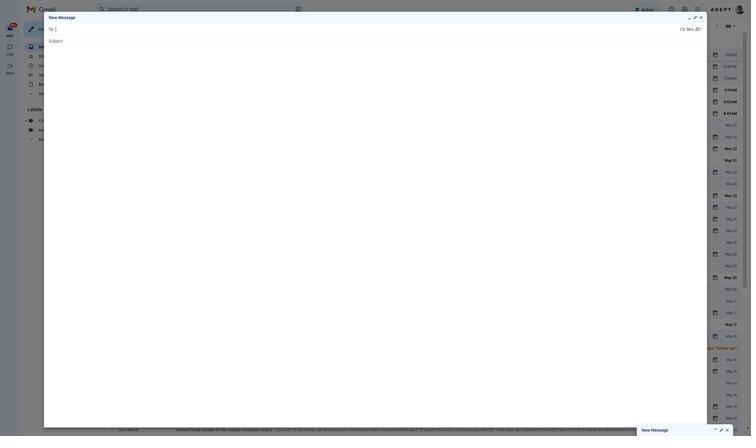 Task type: describe. For each thing, give the bounding box(es) containing it.
updates, one new message, tab
[[244, 33, 318, 49]]

minimize image
[[687, 15, 692, 20]]

older image
[[715, 23, 721, 29]]

Search in mail search field
[[95, 2, 306, 16]]

refresh image
[[117, 23, 123, 29]]

28 row from the top
[[95, 378, 742, 390]]

gmail image
[[26, 4, 58, 15]]

13 row from the top
[[95, 190, 742, 202]]

1 row from the top
[[95, 49, 742, 61]]

22 row from the top
[[95, 296, 742, 308]]

15 row from the top
[[95, 214, 742, 225]]

6 row from the top
[[95, 108, 742, 120]]

Subject field
[[49, 38, 703, 44]]

pop out image
[[693, 15, 698, 20]]

9 row from the top
[[95, 143, 742, 155]]

21 row from the top
[[95, 284, 742, 296]]

20 row from the top
[[95, 272, 742, 284]]

27 row from the top
[[95, 366, 742, 378]]

25 row from the top
[[95, 331, 742, 343]]

4 row from the top
[[95, 85, 742, 96]]

11 row from the top
[[95, 167, 742, 178]]

10 row from the top
[[95, 155, 742, 167]]

3 row from the top
[[95, 73, 742, 85]]

29 row from the top
[[95, 390, 742, 401]]

14 row from the top
[[95, 202, 742, 214]]

close image
[[699, 15, 704, 20]]

5 row from the top
[[95, 96, 742, 108]]



Task type: locate. For each thing, give the bounding box(es) containing it.
primary tab
[[95, 33, 169, 49]]

18 row from the top
[[95, 249, 742, 261]]

26 row from the top
[[95, 354, 742, 366]]

row
[[95, 49, 742, 61], [95, 61, 742, 73], [95, 73, 742, 85], [95, 85, 742, 96], [95, 96, 742, 108], [95, 108, 742, 120], [95, 120, 742, 131], [95, 131, 742, 143], [95, 143, 742, 155], [95, 155, 742, 167], [95, 167, 742, 178], [95, 178, 742, 190], [95, 190, 742, 202], [95, 202, 742, 214], [95, 214, 742, 225], [95, 225, 742, 237], [95, 237, 742, 249], [95, 249, 742, 261], [95, 261, 742, 272], [95, 272, 742, 284], [95, 284, 742, 296], [95, 296, 742, 308], [95, 308, 742, 319], [95, 319, 742, 331], [95, 331, 742, 343], [95, 354, 742, 366], [95, 366, 742, 378], [95, 378, 742, 390], [95, 390, 742, 401], [95, 401, 742, 413], [95, 413, 742, 425], [95, 425, 742, 437]]

settings image
[[681, 6, 688, 13]]

30 row from the top
[[95, 401, 742, 413]]

7 row from the top
[[95, 120, 742, 131]]

16 row from the top
[[95, 225, 742, 237]]

promotions, 4 new messages, tab
[[169, 33, 243, 49]]

dialog
[[44, 12, 707, 428]]

advanced search options image
[[292, 3, 304, 15]]

navigation
[[0, 19, 21, 437]]

search in mail image
[[97, 4, 107, 15]]

tab list
[[95, 33, 742, 49]]

heading
[[0, 33, 20, 38], [0, 52, 20, 57], [0, 71, 20, 76], [28, 107, 83, 113]]

2 row from the top
[[95, 61, 742, 73]]

12 row from the top
[[95, 178, 742, 190]]

main content
[[95, 33, 742, 437]]

To recipients text field
[[56, 24, 680, 35]]

8 row from the top
[[95, 131, 742, 143]]

31 row from the top
[[95, 413, 742, 425]]

32 row from the top
[[95, 425, 742, 437]]

23 row from the top
[[95, 308, 742, 319]]

17 row from the top
[[95, 237, 742, 249]]

mail, 867 unread messages image
[[7, 24, 16, 30]]

24 row from the top
[[95, 319, 742, 331]]

19 row from the top
[[95, 261, 742, 272]]



Task type: vqa. For each thing, say whether or not it's contained in the screenshot.
left Learning
no



